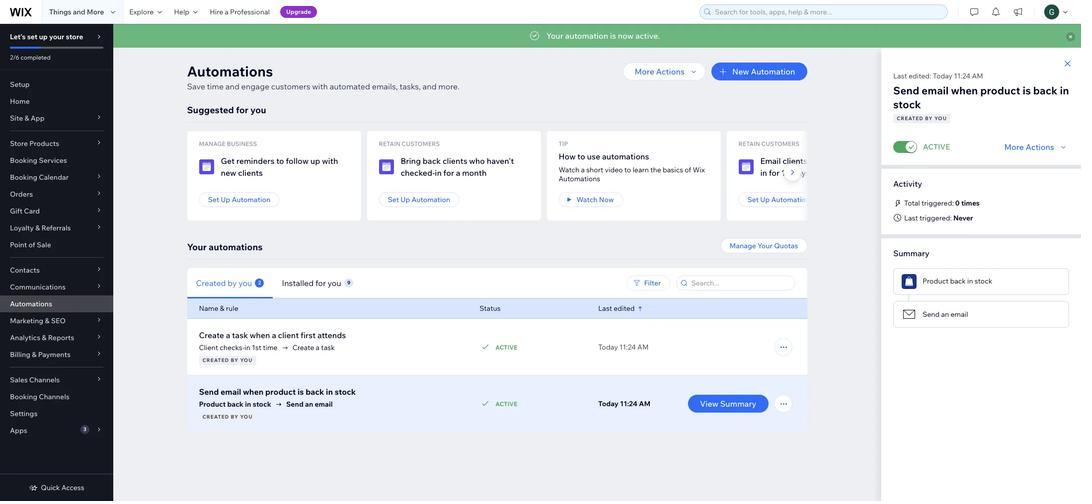 Task type: vqa. For each thing, say whether or not it's contained in the screenshot.
the topmost Customize
no



Task type: describe. For each thing, give the bounding box(es) containing it.
to inside get reminders to follow up with new clients
[[276, 156, 284, 166]]

2 horizontal spatial and
[[423, 82, 437, 91]]

how
[[559, 152, 576, 162]]

created by you for a
[[203, 357, 253, 364]]

11:24 for send email when product is back in stock
[[620, 400, 638, 409]]

clients inside bring back clients who haven't checked-in for a month
[[443, 156, 468, 166]]

orders button
[[0, 186, 113, 203]]

to left learn
[[625, 166, 631, 174]]

new
[[221, 168, 236, 178]]

set up automation for in
[[388, 195, 451, 204]]

back to workflows
[[542, 31, 611, 41]]

retain for bring back clients who haven't checked-in for a month
[[379, 140, 401, 148]]

client
[[278, 331, 299, 341]]

set up automation for for
[[748, 195, 810, 204]]

send down client
[[199, 387, 219, 397]]

access
[[62, 484, 84, 493]]

today for send email when product is back in stock
[[599, 400, 619, 409]]

to inside alert
[[562, 31, 570, 41]]

your for your automations
[[187, 242, 207, 253]]

your automation is now active. alert
[[113, 24, 1082, 48]]

watch inside tip how to use automations watch a short video to learn the basics of wix automations
[[559, 166, 580, 174]]

automations inside tip how to use automations watch a short video to learn the basics of wix automations
[[559, 174, 601, 183]]

of inside tip how to use automations watch a short video to learn the basics of wix automations
[[685, 166, 692, 174]]

set up automation button for for
[[739, 192, 819, 207]]

site
[[10, 114, 23, 123]]

active.
[[636, 31, 660, 41]]

reports
[[48, 334, 74, 342]]

hire a professional
[[210, 7, 270, 16]]

created for send email when product is back in stock
[[203, 414, 229, 421]]

set up automation button for in
[[379, 192, 459, 207]]

point of sale
[[10, 241, 51, 250]]

with inside automations save time and engage customers with automated emails, tasks, and more.
[[312, 82, 328, 91]]

up for get reminders to follow up with new clients
[[221, 195, 230, 204]]

your for your automation is now active.
[[547, 31, 564, 41]]

checked- inside bring back clients who haven't checked-in for a month
[[401, 168, 435, 178]]

manage business
[[199, 140, 257, 148]]

more.
[[439, 82, 460, 91]]

booking for booking calendar
[[10, 173, 37, 182]]

store products
[[10, 139, 59, 148]]

3
[[83, 427, 86, 433]]

created by you for email
[[203, 414, 253, 421]]

11:24 for create a task when a client first attends
[[620, 343, 636, 352]]

analytics & reports
[[10, 334, 74, 342]]

status
[[480, 304, 501, 313]]

email inside last edited: today 11:24 am send email when product is back in stock created by you
[[922, 84, 949, 97]]

your automations
[[187, 242, 263, 253]]

apps
[[10, 427, 27, 435]]

manage your quotas button
[[721, 239, 808, 254]]

manage
[[199, 140, 226, 148]]

list containing how to use automations
[[187, 131, 901, 221]]

a right hire at the left
[[225, 7, 229, 16]]

today for create a task when a client first attends
[[599, 343, 618, 352]]

created by you
[[196, 278, 252, 288]]

basics
[[663, 166, 684, 174]]

contacts
[[10, 266, 40, 275]]

customers for bring
[[402, 140, 440, 148]]

quick
[[41, 484, 60, 493]]

let's
[[10, 32, 26, 41]]

installed for you
[[282, 278, 341, 288]]

your inside button
[[758, 242, 773, 251]]

referrals
[[42, 224, 71, 233]]

client checks-in 1st time
[[199, 343, 278, 352]]

set
[[27, 32, 37, 41]]

the
[[651, 166, 662, 174]]

back for back to workflows
[[542, 31, 560, 41]]

gift card button
[[0, 203, 113, 220]]

Search for tools, apps, help & more... field
[[712, 5, 945, 19]]

a down attends
[[316, 343, 320, 352]]

is inside last edited: today 11:24 am send email when product is back in stock created by you
[[1023, 84, 1032, 97]]

communications
[[10, 283, 66, 292]]

new automation
[[733, 67, 796, 77]]

explore
[[129, 7, 154, 16]]

more for more actions button
[[1005, 142, 1025, 152]]

automation inside button
[[751, 67, 796, 77]]

home link
[[0, 93, 113, 110]]

home
[[10, 97, 30, 106]]

view summary button
[[688, 395, 769, 413]]

retain customers for bring back clients who haven't checked-in for a month
[[379, 140, 440, 148]]

loyalty
[[10, 224, 34, 233]]

for inside bring back clients who haven't checked-in for a month
[[444, 168, 454, 178]]

sales channels button
[[0, 372, 113, 389]]

now
[[618, 31, 634, 41]]

customers for email
[[762, 140, 800, 148]]

upgrade
[[286, 8, 311, 15]]

engage
[[241, 82, 270, 91]]

clients inside the email clients who haven't checked- in for 14 days
[[783, 156, 808, 166]]

0 vertical spatial an
[[942, 310, 950, 319]]

to left use
[[578, 152, 586, 162]]

booking channels
[[10, 393, 69, 402]]

you inside last edited: today 11:24 am send email when product is back in stock created by you
[[935, 115, 947, 122]]

card
[[24, 207, 40, 216]]

booking calendar
[[10, 173, 69, 182]]

create for create a task when a client first attends
[[199, 331, 224, 341]]

2/6
[[10, 54, 19, 61]]

workflows
[[572, 31, 611, 41]]

payments
[[38, 350, 71, 359]]

app
[[31, 114, 45, 123]]

2 vertical spatial when
[[243, 387, 264, 397]]

2
[[258, 280, 261, 286]]

am inside last edited: today 11:24 am send email when product is back in stock created by you
[[973, 72, 984, 81]]

active for send email when product is back in stock
[[496, 400, 518, 408]]

a left client
[[272, 331, 276, 341]]

tip
[[559, 140, 568, 148]]

booking services
[[10, 156, 67, 165]]

new automation button
[[712, 63, 808, 81]]

billing & payments
[[10, 350, 71, 359]]

marketing & seo button
[[0, 313, 113, 330]]

booking services link
[[0, 152, 113, 169]]

category image for checked-
[[379, 160, 394, 174]]

back inside bring back clients who haven't checked-in for a month
[[423, 156, 441, 166]]

1 horizontal spatial and
[[226, 82, 240, 91]]

last for last edited: today 11:24 am send email when product is back in stock created by you
[[894, 72, 908, 81]]

set up automation for new
[[208, 195, 271, 204]]

by for send email when product is back in stock
[[231, 414, 239, 421]]

booking for booking channels
[[10, 393, 37, 402]]

created for create a task when a client first attends
[[203, 357, 229, 364]]

you for created by you
[[239, 278, 252, 288]]

you for create a task when a client first attends
[[240, 357, 253, 364]]

last for last edited
[[599, 304, 612, 313]]

automations inside tip how to use automations watch a short video to learn the basics of wix automations
[[602, 152, 650, 162]]

sales
[[10, 376, 28, 385]]

product inside last edited: today 11:24 am send email when product is back in stock created by you
[[981, 84, 1021, 97]]

for down engage
[[236, 104, 249, 116]]

time inside automations save time and engage customers with automated emails, tasks, and more.
[[207, 82, 224, 91]]

0 horizontal spatial send an email
[[286, 400, 333, 409]]

name
[[199, 304, 218, 313]]

things and more
[[49, 7, 104, 16]]

back button
[[617, 28, 653, 43]]

tab list containing created by you
[[187, 268, 501, 299]]

1 horizontal spatial product back in stock
[[923, 277, 993, 286]]

checks-
[[220, 343, 245, 352]]

1 horizontal spatial product
[[923, 277, 949, 286]]

by for create a task when a client first attends
[[231, 357, 239, 364]]

video
[[605, 166, 623, 174]]

you for send email when product is back in stock
[[240, 414, 253, 421]]

back to workflows alert
[[113, 24, 1082, 48]]

loyalty & referrals
[[10, 224, 71, 233]]

gift
[[10, 207, 22, 216]]

services
[[39, 156, 67, 165]]

last triggered: never
[[905, 214, 974, 223]]

& for billing
[[32, 350, 37, 359]]

products
[[29, 139, 59, 148]]

1 vertical spatial product back in stock
[[199, 400, 271, 409]]

set for email clients who haven't checked- in for 14 days
[[748, 195, 759, 204]]

0 horizontal spatial product
[[265, 387, 296, 397]]

0 vertical spatial active
[[924, 142, 951, 152]]

new
[[733, 67, 750, 77]]

view summary
[[700, 399, 757, 409]]

& for marketing
[[45, 317, 49, 326]]

times
[[962, 199, 980, 208]]

retain for email clients who haven't checked- in for 14 days
[[739, 140, 761, 148]]

set for get reminders to follow up with new clients
[[208, 195, 219, 204]]

is inside alert
[[610, 31, 616, 41]]

let's set up your store
[[10, 32, 83, 41]]

gift card
[[10, 207, 40, 216]]

store
[[66, 32, 83, 41]]

send inside last edited: today 11:24 am send email when product is back in stock created by you
[[894, 84, 920, 97]]

more actions for more actions button
[[1005, 142, 1055, 152]]

2 horizontal spatial category image
[[902, 274, 917, 289]]

marketing
[[10, 317, 43, 326]]

client
[[199, 343, 218, 352]]

booking channels link
[[0, 389, 113, 406]]

set up automation button for new
[[199, 192, 280, 207]]

sale
[[37, 241, 51, 250]]

tip how to use automations watch a short video to learn the basics of wix automations
[[559, 140, 705, 183]]

checked- inside the email clients who haven't checked- in for 14 days
[[856, 156, 890, 166]]

emails,
[[372, 82, 398, 91]]

1 vertical spatial when
[[250, 331, 270, 341]]

billing & payments button
[[0, 346, 113, 363]]

up inside get reminders to follow up with new clients
[[311, 156, 320, 166]]

0 horizontal spatial automations
[[209, 242, 263, 253]]

analytics & reports button
[[0, 330, 113, 346]]



Task type: locate. For each thing, give the bounding box(es) containing it.
set up automation down bring
[[388, 195, 451, 204]]

last down total
[[905, 214, 919, 223]]

2 vertical spatial am
[[639, 400, 651, 409]]

summary right view
[[721, 399, 757, 409]]

1 horizontal spatial is
[[610, 31, 616, 41]]

more inside more actions button
[[1005, 142, 1025, 152]]

1 horizontal spatial actions
[[1026, 142, 1055, 152]]

2 vertical spatial 11:24
[[620, 400, 638, 409]]

automations up engage
[[187, 63, 273, 80]]

0 horizontal spatial product back in stock
[[199, 400, 271, 409]]

help button
[[168, 0, 204, 24]]

icon image
[[902, 307, 917, 322]]

automation for checked-
[[412, 195, 451, 204]]

1 horizontal spatial more actions
[[1005, 142, 1055, 152]]

2 who from the left
[[810, 156, 825, 166]]

retain customers up email
[[739, 140, 800, 148]]

up for email clients who haven't checked- in for 14 days
[[761, 195, 770, 204]]

actions inside button
[[1026, 142, 1055, 152]]

1 vertical spatial task
[[321, 343, 335, 352]]

who up days
[[810, 156, 825, 166]]

more actions button
[[623, 63, 706, 81]]

category image
[[379, 160, 394, 174], [739, 160, 754, 174], [902, 274, 917, 289]]

automations up "watch now" button
[[559, 174, 601, 183]]

create down first
[[293, 343, 314, 352]]

attends
[[318, 331, 346, 341]]

checked- down bring
[[401, 168, 435, 178]]

1 vertical spatial watch
[[577, 195, 598, 204]]

0 horizontal spatial of
[[29, 241, 35, 250]]

name & rule
[[199, 304, 239, 313]]

by down edited:
[[926, 115, 933, 122]]

0 vertical spatial am
[[973, 72, 984, 81]]

automations up by
[[209, 242, 263, 253]]

who inside the email clients who haven't checked- in for 14 days
[[810, 156, 825, 166]]

category image left bring
[[379, 160, 394, 174]]

0 horizontal spatial summary
[[721, 399, 757, 409]]

a inside tip how to use automations watch a short video to learn the basics of wix automations
[[581, 166, 585, 174]]

with right the 'follow'
[[322, 156, 338, 166]]

0 horizontal spatial clients
[[238, 168, 263, 178]]

1 vertical spatial today 11:24 am
[[599, 400, 651, 409]]

when inside last edited: today 11:24 am send email when product is back in stock created by you
[[952, 84, 979, 97]]

an right icon
[[942, 310, 950, 319]]

who up month in the left of the page
[[469, 156, 485, 166]]

automation for with
[[232, 195, 271, 204]]

and left engage
[[226, 82, 240, 91]]

of inside sidebar element
[[29, 241, 35, 250]]

booking up orders
[[10, 173, 37, 182]]

watch
[[559, 166, 580, 174], [577, 195, 598, 204]]

& for analytics
[[42, 334, 47, 342]]

& right billing
[[32, 350, 37, 359]]

1 created by you from the top
[[203, 357, 253, 364]]

summary down last triggered: never
[[894, 249, 930, 258]]

you down engage
[[251, 104, 266, 116]]

1 vertical spatial actions
[[1026, 142, 1055, 152]]

is
[[610, 31, 616, 41], [1023, 84, 1032, 97], [298, 387, 304, 397]]

time right save
[[207, 82, 224, 91]]

2 set from the left
[[388, 195, 399, 204]]

created
[[196, 278, 226, 288]]

more actions inside button
[[1005, 142, 1055, 152]]

3 booking from the top
[[10, 393, 37, 402]]

booking inside dropdown button
[[10, 173, 37, 182]]

email
[[761, 156, 781, 166]]

who inside bring back clients who haven't checked-in for a month
[[469, 156, 485, 166]]

0 vertical spatial summary
[[894, 249, 930, 258]]

0 vertical spatial create
[[199, 331, 224, 341]]

actions for more actions dropdown button on the top
[[656, 67, 685, 77]]

stock inside last edited: today 11:24 am send email when product is back in stock created by you
[[894, 98, 922, 111]]

1 horizontal spatial summary
[[894, 249, 930, 258]]

today inside last edited: today 11:24 am send email when product is back in stock created by you
[[933, 72, 953, 81]]

2 horizontal spatial clients
[[783, 156, 808, 166]]

& right "site"
[[25, 114, 29, 123]]

back for back
[[627, 31, 643, 40]]

1 vertical spatial with
[[322, 156, 338, 166]]

sales channels
[[10, 376, 60, 385]]

tab list
[[187, 268, 501, 299]]

learn
[[633, 166, 649, 174]]

automation down new
[[232, 195, 271, 204]]

0 vertical spatial checked-
[[856, 156, 890, 166]]

category image
[[199, 160, 214, 174]]

retain customers
[[379, 140, 440, 148], [739, 140, 800, 148]]

automations for automations save time and engage customers with automated emails, tasks, and more.
[[187, 63, 273, 80]]

automation for in
[[772, 195, 810, 204]]

2 vertical spatial today
[[599, 400, 619, 409]]

first
[[301, 331, 316, 341]]

last left edited:
[[894, 72, 908, 81]]

your automation is now active.
[[547, 31, 660, 41]]

1 set up automation button from the left
[[199, 192, 280, 207]]

9
[[347, 280, 350, 286]]

2 set up automation from the left
[[388, 195, 451, 204]]

send right icon
[[923, 310, 940, 319]]

short
[[587, 166, 604, 174]]

reminders
[[236, 156, 275, 166]]

task for create a task
[[321, 343, 335, 352]]

a left month in the left of the page
[[456, 168, 461, 178]]

triggered: down total triggered: 0 times
[[920, 214, 952, 223]]

booking up settings
[[10, 393, 37, 402]]

hire a professional link
[[204, 0, 276, 24]]

1 horizontal spatial product
[[981, 84, 1021, 97]]

0 vertical spatial automations
[[187, 63, 273, 80]]

set up automation button down new
[[199, 192, 280, 207]]

created
[[897, 115, 924, 122], [203, 357, 229, 364], [203, 414, 229, 421]]

more actions inside dropdown button
[[635, 67, 685, 77]]

Search... field
[[689, 276, 792, 290]]

by down 'checks-'
[[231, 357, 239, 364]]

0 vertical spatial more
[[87, 7, 104, 16]]

2 vertical spatial you
[[240, 414, 253, 421]]

1 vertical spatial is
[[1023, 84, 1032, 97]]

0 vertical spatial today 11:24 am
[[599, 343, 649, 352]]

2 booking from the top
[[10, 173, 37, 182]]

get
[[221, 156, 235, 166]]

0 vertical spatial created
[[897, 115, 924, 122]]

last edited: today 11:24 am send email when product is back in stock created by you
[[894, 72, 1070, 122]]

automations
[[602, 152, 650, 162], [209, 242, 263, 253]]

& left rule
[[220, 304, 225, 313]]

0 horizontal spatial and
[[73, 7, 85, 16]]

11:24 inside last edited: today 11:24 am send email when product is back in stock created by you
[[955, 72, 971, 81]]

channels for sales channels
[[29, 376, 60, 385]]

manage
[[730, 242, 757, 251]]

1 vertical spatial by
[[231, 357, 239, 364]]

1 vertical spatial booking
[[10, 173, 37, 182]]

booking for booking services
[[10, 156, 37, 165]]

0 vertical spatial created by you
[[203, 357, 253, 364]]

0 horizontal spatial set up automation button
[[199, 192, 280, 207]]

haven't
[[827, 156, 854, 166]]

3 up from the left
[[761, 195, 770, 204]]

automations inside automations link
[[10, 300, 52, 309]]

up down bring
[[401, 195, 410, 204]]

& for loyalty
[[35, 224, 40, 233]]

2 vertical spatial more
[[1005, 142, 1025, 152]]

task
[[232, 331, 248, 341], [321, 343, 335, 352]]

filter button
[[627, 276, 670, 291]]

up inside sidebar element
[[39, 32, 48, 41]]

today 11:24 am for send email when product is back in stock
[[599, 400, 651, 409]]

up
[[39, 32, 48, 41], [311, 156, 320, 166]]

upgrade button
[[280, 6, 317, 18]]

billing
[[10, 350, 30, 359]]

0 horizontal spatial who
[[469, 156, 485, 166]]

0 vertical spatial today
[[933, 72, 953, 81]]

1 retain from the left
[[379, 140, 401, 148]]

for right installed
[[316, 278, 326, 288]]

1 vertical spatial product
[[199, 400, 226, 409]]

& inside 'dropdown button'
[[25, 114, 29, 123]]

1 vertical spatial of
[[29, 241, 35, 250]]

point
[[10, 241, 27, 250]]

0 vertical spatial by
[[926, 115, 933, 122]]

quick access
[[41, 484, 84, 493]]

1 horizontal spatial up
[[311, 156, 320, 166]]

of left wix
[[685, 166, 692, 174]]

active for create a task when a client first attends
[[496, 344, 518, 351]]

create a task
[[293, 343, 335, 352]]

0 vertical spatial send an email
[[923, 310, 969, 319]]

point of sale link
[[0, 237, 113, 254]]

1 vertical spatial up
[[311, 156, 320, 166]]

3 set up automation from the left
[[748, 195, 810, 204]]

product
[[981, 84, 1021, 97], [265, 387, 296, 397]]

0 vertical spatial 11:24
[[955, 72, 971, 81]]

by inside last edited: today 11:24 am send email when product is back in stock created by you
[[926, 115, 933, 122]]

send down send email when product is back in stock
[[286, 400, 304, 409]]

2 customers from the left
[[762, 140, 800, 148]]

a inside bring back clients who haven't checked-in for a month
[[456, 168, 461, 178]]

today 11:24 am for create a task when a client first attends
[[599, 343, 649, 352]]

create up client
[[199, 331, 224, 341]]

category image for in
[[739, 160, 754, 174]]

for left month in the left of the page
[[444, 168, 454, 178]]

now
[[599, 195, 614, 204]]

task for create a task when a client first attends
[[232, 331, 248, 341]]

set up automation down 14
[[748, 195, 810, 204]]

haven't
[[487, 156, 514, 166]]

1 customers from the left
[[402, 140, 440, 148]]

1 set from the left
[[208, 195, 219, 204]]

1 horizontal spatial category image
[[739, 160, 754, 174]]

1 horizontal spatial retain customers
[[739, 140, 800, 148]]

last inside last edited: today 11:24 am send email when product is back in stock created by you
[[894, 72, 908, 81]]

1 vertical spatial you
[[240, 357, 253, 364]]

0 vertical spatial task
[[232, 331, 248, 341]]

retain customers for email clients who haven't checked- in for 14 days
[[739, 140, 800, 148]]

1 horizontal spatial more
[[635, 67, 655, 77]]

1 vertical spatial last
[[905, 214, 919, 223]]

never
[[954, 214, 974, 223]]

1 horizontal spatial send an email
[[923, 310, 969, 319]]

days
[[793, 168, 810, 178]]

0 vertical spatial booking
[[10, 156, 37, 165]]

1 vertical spatial an
[[305, 400, 313, 409]]

1 horizontal spatial set
[[388, 195, 399, 204]]

set up automation down new
[[208, 195, 271, 204]]

1 horizontal spatial set up automation button
[[379, 192, 459, 207]]

1 vertical spatial channels
[[39, 393, 69, 402]]

automation
[[751, 67, 796, 77], [232, 195, 271, 204], [412, 195, 451, 204], [772, 195, 810, 204]]

2 today 11:24 am from the top
[[599, 400, 651, 409]]

list
[[187, 131, 901, 221]]

2 retain customers from the left
[[739, 140, 800, 148]]

customers up email
[[762, 140, 800, 148]]

1 vertical spatial automations
[[209, 242, 263, 253]]

store
[[10, 139, 28, 148]]

with right customers
[[312, 82, 328, 91]]

set up automation button down 14
[[739, 192, 819, 207]]

you for suggested for you
[[251, 104, 266, 116]]

business
[[227, 140, 257, 148]]

1 today 11:24 am from the top
[[599, 343, 649, 352]]

retain customers up bring
[[379, 140, 440, 148]]

of left "sale"
[[29, 241, 35, 250]]

to left the 'follow'
[[276, 156, 284, 166]]

and right things
[[73, 7, 85, 16]]

more for more actions dropdown button on the top
[[635, 67, 655, 77]]

2 horizontal spatial set up automation button
[[739, 192, 819, 207]]

a up 'checks-'
[[226, 331, 230, 341]]

automation
[[565, 31, 609, 41]]

actions
[[656, 67, 685, 77], [1026, 142, 1055, 152]]

seo
[[51, 317, 66, 326]]

you for installed for you
[[328, 278, 341, 288]]

2 created by you from the top
[[203, 414, 253, 421]]

send an email down send email when product is back in stock
[[286, 400, 333, 409]]

up right the 'follow'
[[311, 156, 320, 166]]

more actions for more actions dropdown button on the top
[[635, 67, 685, 77]]

0 horizontal spatial back
[[542, 31, 560, 41]]

checked- right haven't
[[856, 156, 890, 166]]

set for bring back clients who haven't checked-in for a month
[[388, 195, 399, 204]]

1 vertical spatial send an email
[[286, 400, 333, 409]]

watch inside button
[[577, 195, 598, 204]]

you
[[935, 115, 947, 122], [240, 357, 253, 364], [240, 414, 253, 421]]

1 vertical spatial created
[[203, 357, 229, 364]]

triggered: for total triggered:
[[922, 199, 954, 208]]

2 horizontal spatial automations
[[559, 174, 601, 183]]

email clients who haven't checked- in for 14 days
[[761, 156, 890, 178]]

automations for automations
[[10, 300, 52, 309]]

category image left email
[[739, 160, 754, 174]]

help
[[174, 7, 189, 16]]

task up the client checks-in 1st time
[[232, 331, 248, 341]]

automations up marketing
[[10, 300, 52, 309]]

activity
[[894, 179, 923, 189]]

& for name
[[220, 304, 225, 313]]

1 vertical spatial triggered:
[[920, 214, 952, 223]]

2 vertical spatial is
[[298, 387, 304, 397]]

1 up from the left
[[221, 195, 230, 204]]

watch left now
[[577, 195, 598, 204]]

you left 9 at the bottom left of the page
[[328, 278, 341, 288]]

& left seo
[[45, 317, 49, 326]]

in inside last edited: today 11:24 am send email when product is back in stock created by you
[[1061, 84, 1070, 97]]

your left automation
[[547, 31, 564, 41]]

summary inside button
[[721, 399, 757, 409]]

clients down reminders
[[238, 168, 263, 178]]

customers up bring
[[402, 140, 440, 148]]

send down edited:
[[894, 84, 920, 97]]

view
[[700, 399, 719, 409]]

triggered: for last triggered:
[[920, 214, 952, 223]]

follow
[[286, 156, 309, 166]]

bring
[[401, 156, 421, 166]]

total triggered: 0 times
[[905, 199, 980, 208]]

send an email right icon
[[923, 310, 969, 319]]

1 vertical spatial time
[[263, 343, 278, 352]]

up down new
[[221, 195, 230, 204]]

in inside bring back clients who haven't checked-in for a month
[[435, 168, 442, 178]]

setup link
[[0, 76, 113, 93]]

last left edited
[[599, 304, 612, 313]]

2 horizontal spatial more
[[1005, 142, 1025, 152]]

0 horizontal spatial your
[[187, 242, 207, 253]]

1 who from the left
[[469, 156, 485, 166]]

0 vertical spatial triggered:
[[922, 199, 954, 208]]

edited:
[[909, 72, 932, 81]]

1 vertical spatial more actions
[[1005, 142, 1055, 152]]

0 horizontal spatial up
[[39, 32, 48, 41]]

1 horizontal spatial time
[[263, 343, 278, 352]]

create for create a task
[[293, 343, 314, 352]]

last for last triggered: never
[[905, 214, 919, 223]]

1 horizontal spatial automations
[[187, 63, 273, 80]]

0 horizontal spatial more
[[87, 7, 104, 16]]

2 up from the left
[[401, 195, 410, 204]]

1 vertical spatial active
[[496, 344, 518, 351]]

category image up icon
[[902, 274, 917, 289]]

set
[[208, 195, 219, 204], [388, 195, 399, 204], [748, 195, 759, 204]]

& right loyalty
[[35, 224, 40, 233]]

product back in stock
[[923, 277, 993, 286], [199, 400, 271, 409]]

automation down bring back clients who haven't checked-in for a month
[[412, 195, 451, 204]]

created inside last edited: today 11:24 am send email when product is back in stock created by you
[[897, 115, 924, 122]]

0
[[956, 199, 960, 208]]

2 retain from the left
[[739, 140, 761, 148]]

clients up days
[[783, 156, 808, 166]]

set up automation button down bring
[[379, 192, 459, 207]]

in inside the email clients who haven't checked- in for 14 days
[[761, 168, 768, 178]]

clients inside get reminders to follow up with new clients
[[238, 168, 263, 178]]

back inside button
[[627, 31, 643, 40]]

automation right "new"
[[751, 67, 796, 77]]

you right by
[[239, 278, 252, 288]]

clients
[[443, 156, 468, 166], [783, 156, 808, 166], [238, 168, 263, 178]]

up for bring back clients who haven't checked-in for a month
[[401, 195, 410, 204]]

0 vertical spatial time
[[207, 82, 224, 91]]

& left reports
[[42, 334, 47, 342]]

filter
[[644, 279, 661, 288]]

2 horizontal spatial your
[[758, 242, 773, 251]]

1 booking from the top
[[10, 156, 37, 165]]

am for stock
[[639, 400, 651, 409]]

your up created
[[187, 242, 207, 253]]

and
[[73, 7, 85, 16], [226, 82, 240, 91], [423, 82, 437, 91]]

2 vertical spatial automations
[[10, 300, 52, 309]]

1 vertical spatial create
[[293, 343, 314, 352]]

time down create a task when a client first attends
[[263, 343, 278, 352]]

for left 14
[[769, 168, 780, 178]]

communications button
[[0, 279, 113, 296]]

0 horizontal spatial create
[[199, 331, 224, 341]]

0 vertical spatial automations
[[602, 152, 650, 162]]

use
[[587, 152, 601, 162]]

0 vertical spatial when
[[952, 84, 979, 97]]

3 set from the left
[[748, 195, 759, 204]]

up down email
[[761, 195, 770, 204]]

clients up month in the left of the page
[[443, 156, 468, 166]]

channels down sales channels popup button
[[39, 393, 69, 402]]

2 vertical spatial booking
[[10, 393, 37, 402]]

booking down store
[[10, 156, 37, 165]]

am
[[973, 72, 984, 81], [638, 343, 649, 352], [639, 400, 651, 409]]

watch now
[[577, 195, 614, 204]]

automation down 14
[[772, 195, 810, 204]]

watch down how
[[559, 166, 580, 174]]

sidebar element
[[0, 24, 113, 502]]

last edited
[[599, 304, 635, 313]]

1 horizontal spatial set up automation
[[388, 195, 451, 204]]

3 set up automation button from the left
[[739, 192, 819, 207]]

up
[[221, 195, 230, 204], [401, 195, 410, 204], [761, 195, 770, 204]]

2 set up automation button from the left
[[379, 192, 459, 207]]

for inside tab list
[[316, 278, 326, 288]]

back inside last edited: today 11:24 am send email when product is back in stock created by you
[[1034, 84, 1058, 97]]

1 retain customers from the left
[[379, 140, 440, 148]]

an down send email when product is back in stock
[[305, 400, 313, 409]]

for inside the email clients who haven't checked- in for 14 days
[[769, 168, 780, 178]]

a left short
[[581, 166, 585, 174]]

send an email
[[923, 310, 969, 319], [286, 400, 333, 409]]

actions for more actions button
[[1026, 142, 1055, 152]]

1 horizontal spatial retain
[[739, 140, 761, 148]]

& for site
[[25, 114, 29, 123]]

site & app
[[10, 114, 45, 123]]

2 vertical spatial by
[[231, 414, 239, 421]]

by down send email when product is back in stock
[[231, 414, 239, 421]]

1 horizontal spatial up
[[401, 195, 410, 204]]

your left quotas on the top
[[758, 242, 773, 251]]

your inside alert
[[547, 31, 564, 41]]

automations up video
[[602, 152, 650, 162]]

channels up booking channels
[[29, 376, 60, 385]]

and left more.
[[423, 82, 437, 91]]

0 horizontal spatial set up automation
[[208, 195, 271, 204]]

2 horizontal spatial set up automation
[[748, 195, 810, 204]]

in
[[1061, 84, 1070, 97], [435, 168, 442, 178], [761, 168, 768, 178], [968, 277, 974, 286], [245, 343, 251, 352], [326, 387, 333, 397], [245, 400, 251, 409]]

task down attends
[[321, 343, 335, 352]]

am for attends
[[638, 343, 649, 352]]

product
[[923, 277, 949, 286], [199, 400, 226, 409]]

1 horizontal spatial your
[[547, 31, 564, 41]]

automations inside automations save time and engage customers with automated emails, tasks, and more.
[[187, 63, 273, 80]]

0 vertical spatial up
[[39, 32, 48, 41]]

1 horizontal spatial create
[[293, 343, 314, 352]]

triggered: up last triggered: never
[[922, 199, 954, 208]]

0 vertical spatial watch
[[559, 166, 580, 174]]

with inside get reminders to follow up with new clients
[[322, 156, 338, 166]]

orders
[[10, 190, 33, 199]]

to left workflows
[[562, 31, 570, 41]]

2 horizontal spatial set
[[748, 195, 759, 204]]

setup
[[10, 80, 30, 89]]

channels inside popup button
[[29, 376, 60, 385]]

1 set up automation from the left
[[208, 195, 271, 204]]

1 vertical spatial 11:24
[[620, 343, 636, 352]]

0 horizontal spatial actions
[[656, 67, 685, 77]]

tasks,
[[400, 82, 421, 91]]

actions inside dropdown button
[[656, 67, 685, 77]]

automations
[[187, 63, 273, 80], [559, 174, 601, 183], [10, 300, 52, 309]]

channels for booking channels
[[39, 393, 69, 402]]

up right set
[[39, 32, 48, 41]]

more inside more actions dropdown button
[[635, 67, 655, 77]]

1 horizontal spatial task
[[321, 343, 335, 352]]

triggered:
[[922, 199, 954, 208], [920, 214, 952, 223]]

customers
[[402, 140, 440, 148], [762, 140, 800, 148]]

0 horizontal spatial retain customers
[[379, 140, 440, 148]]

rule
[[226, 304, 239, 313]]

get reminders to follow up with new clients
[[221, 156, 338, 178]]

suggested
[[187, 104, 234, 116]]

1 horizontal spatial who
[[810, 156, 825, 166]]



